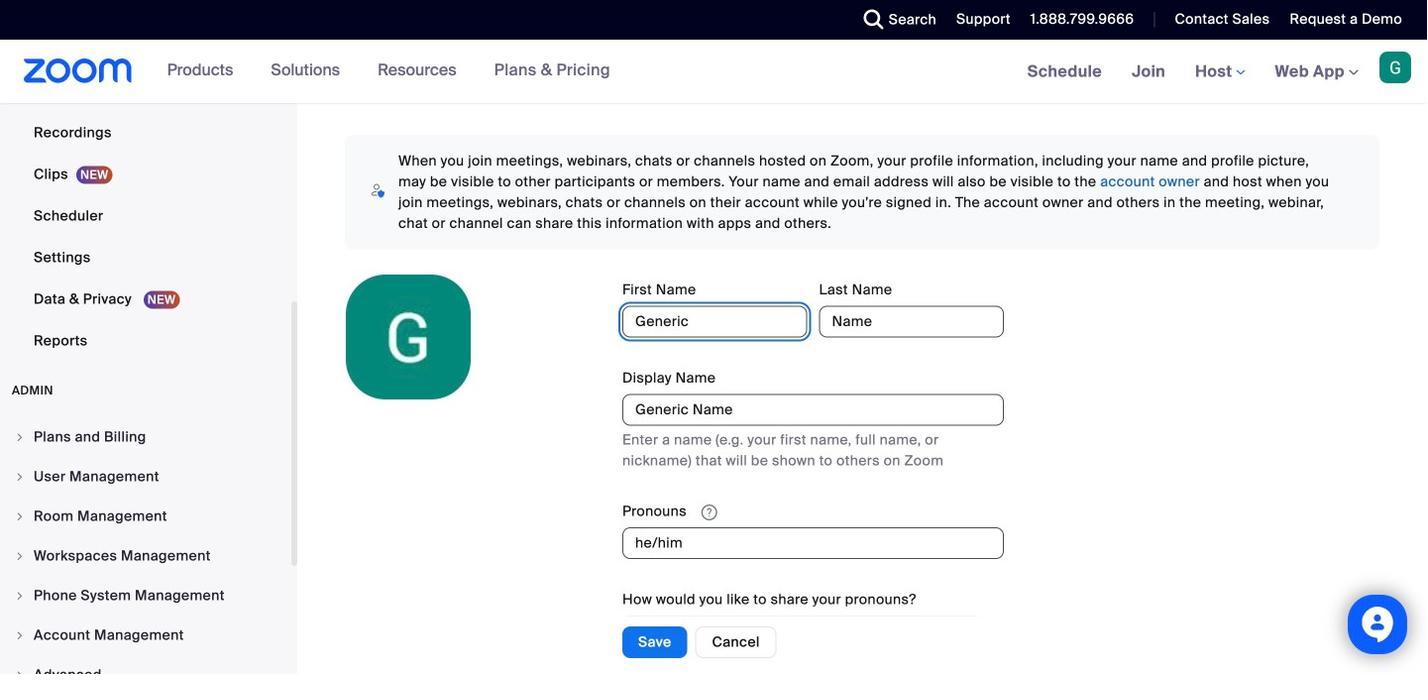 Task type: describe. For each thing, give the bounding box(es) containing it.
learn more about pronouns image
[[696, 504, 723, 521]]

Last Name text field
[[819, 306, 1004, 338]]

user photo image
[[346, 275, 471, 400]]

6 menu item from the top
[[0, 617, 291, 654]]

2 right image from the top
[[14, 471, 26, 483]]

personal menu menu
[[0, 0, 291, 363]]

side navigation navigation
[[0, 0, 297, 674]]

1 right image from the top
[[14, 431, 26, 443]]

Pronouns text field
[[623, 528, 1004, 559]]

7 menu item from the top
[[0, 656, 291, 674]]

2 menu item from the top
[[0, 458, 291, 496]]

edit user photo image
[[393, 328, 424, 346]]

3 right image from the top
[[14, 550, 26, 562]]

product information navigation
[[152, 40, 625, 103]]

First Name text field
[[623, 306, 808, 338]]

meetings navigation
[[1013, 40, 1428, 105]]

5 menu item from the top
[[0, 577, 291, 615]]



Task type: vqa. For each thing, say whether or not it's contained in the screenshot.
footer
no



Task type: locate. For each thing, give the bounding box(es) containing it.
zoom logo image
[[24, 58, 132, 83]]

5 right image from the top
[[14, 630, 26, 641]]

1 right image from the top
[[14, 511, 26, 522]]

right image for 3rd menu item
[[14, 511, 26, 522]]

admin menu menu
[[0, 418, 291, 674]]

None text field
[[623, 394, 1004, 426]]

banner
[[0, 40, 1428, 105]]

3 menu item from the top
[[0, 498, 291, 535]]

1 menu item from the top
[[0, 418, 291, 456]]

2 right image from the top
[[14, 669, 26, 674]]

4 right image from the top
[[14, 590, 26, 602]]

profile picture image
[[1380, 52, 1412, 83]]

right image
[[14, 431, 26, 443], [14, 471, 26, 483], [14, 550, 26, 562], [14, 590, 26, 602], [14, 630, 26, 641]]

menu item
[[0, 418, 291, 456], [0, 458, 291, 496], [0, 498, 291, 535], [0, 537, 291, 575], [0, 577, 291, 615], [0, 617, 291, 654], [0, 656, 291, 674]]

0 vertical spatial right image
[[14, 511, 26, 522]]

1 vertical spatial right image
[[14, 669, 26, 674]]

4 menu item from the top
[[0, 537, 291, 575]]

right image for seventh menu item from the top
[[14, 669, 26, 674]]

right image
[[14, 511, 26, 522], [14, 669, 26, 674]]



